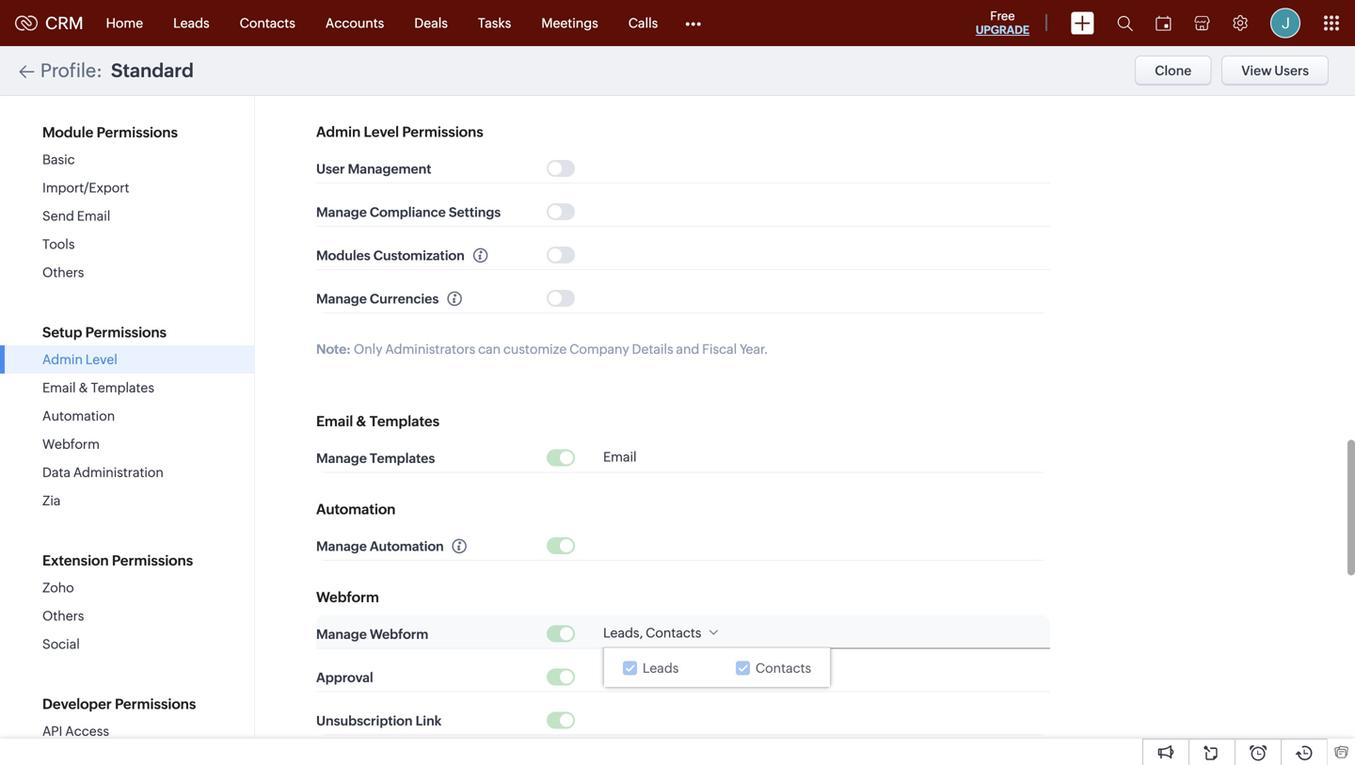 Task type: vqa. For each thing, say whether or not it's contained in the screenshot.
the left "Level"
yes



Task type: locate. For each thing, give the bounding box(es) containing it.
standard
[[111, 60, 194, 81]]

customization
[[373, 248, 465, 263]]

1 vertical spatial webform
[[316, 589, 379, 606]]

0 vertical spatial leads,
[[603, 625, 643, 640]]

1 horizontal spatial admin
[[316, 124, 361, 140]]

link
[[416, 713, 442, 729]]

permissions
[[402, 124, 483, 140], [97, 124, 178, 141], [85, 324, 167, 341], [112, 552, 193, 569], [115, 696, 196, 712]]

0 vertical spatial leads, contacts
[[603, 625, 701, 640]]

profile
[[40, 60, 96, 81]]

note:
[[316, 342, 351, 357]]

free
[[990, 9, 1015, 23]]

modules customization
[[316, 248, 465, 263]]

1 leads, contacts from the top
[[603, 625, 701, 640]]

free upgrade
[[976, 9, 1029, 36]]

level
[[364, 124, 399, 140], [85, 352, 117, 367]]

3 manage from the top
[[316, 451, 367, 466]]

0 vertical spatial templates
[[91, 380, 154, 395]]

automation up manage automation
[[316, 501, 396, 518]]

send
[[42, 208, 74, 223]]

settings
[[449, 205, 501, 220]]

1 horizontal spatial email & templates
[[316, 413, 439, 430]]

admin down setup
[[42, 352, 83, 367]]

others
[[42, 265, 84, 280], [42, 608, 84, 623]]

permissions for extension permissions
[[112, 552, 193, 569]]

permissions right developer
[[115, 696, 196, 712]]

leads
[[173, 16, 209, 31], [643, 660, 679, 675]]

email & templates
[[42, 380, 154, 395], [316, 413, 439, 430]]

user management
[[316, 162, 431, 177]]

only
[[354, 342, 383, 357]]

templates down admin level
[[91, 380, 154, 395]]

2 vertical spatial webform
[[370, 627, 428, 642]]

0 vertical spatial email & templates
[[42, 380, 154, 395]]

templates up manage templates on the bottom
[[370, 413, 439, 430]]

2 manage from the top
[[316, 291, 367, 306]]

permissions down standard
[[97, 124, 178, 141]]

permissions up admin level
[[85, 324, 167, 341]]

and
[[676, 342, 699, 357]]

1 manage from the top
[[316, 205, 367, 220]]

profile element
[[1259, 0, 1312, 46]]

leads link
[[158, 0, 225, 46]]

calls
[[628, 16, 658, 31]]

email & templates up manage templates on the bottom
[[316, 413, 439, 430]]

5 manage from the top
[[316, 627, 367, 642]]

manage for manage currencies
[[316, 291, 367, 306]]

&
[[78, 380, 88, 395], [356, 413, 366, 430]]

can
[[478, 342, 501, 357]]

& up manage templates on the bottom
[[356, 413, 366, 430]]

level for admin level
[[85, 352, 117, 367]]

note: only administrators  can customize company details and fiscal year.
[[316, 342, 768, 357]]

templates up manage automation
[[370, 451, 435, 466]]

administration
[[73, 465, 164, 480]]

upgrade
[[976, 24, 1029, 36]]

webform up manage webform in the bottom of the page
[[316, 589, 379, 606]]

2 leads, from the top
[[603, 669, 643, 684]]

tasks
[[478, 16, 511, 31]]

1 vertical spatial leads, contacts
[[603, 669, 701, 684]]

templates
[[91, 380, 154, 395], [370, 413, 439, 430], [370, 451, 435, 466]]

1 horizontal spatial leads
[[643, 660, 679, 675]]

0 vertical spatial admin
[[316, 124, 361, 140]]

admin
[[316, 124, 361, 140], [42, 352, 83, 367]]

manage for manage webform
[[316, 627, 367, 642]]

0 vertical spatial leads
[[173, 16, 209, 31]]

:
[[96, 60, 103, 81]]

0 vertical spatial others
[[42, 265, 84, 280]]

level down the setup permissions
[[85, 352, 117, 367]]

profile image
[[1270, 8, 1300, 38]]

email
[[77, 208, 110, 223], [42, 380, 76, 395], [316, 413, 353, 430], [603, 449, 637, 464]]

admin level permissions
[[316, 124, 483, 140]]

permissions right extension
[[112, 552, 193, 569]]

manage for manage templates
[[316, 451, 367, 466]]

company
[[569, 342, 629, 357]]

currencies
[[370, 291, 439, 306]]

deals
[[414, 16, 448, 31]]

admin for admin level
[[42, 352, 83, 367]]

0 vertical spatial level
[[364, 124, 399, 140]]

contacts
[[240, 16, 295, 31], [646, 625, 701, 640], [756, 660, 811, 675], [646, 669, 701, 684]]

automation down manage templates on the bottom
[[370, 539, 444, 554]]

0 vertical spatial automation
[[42, 408, 115, 423]]

home link
[[91, 0, 158, 46]]

1 vertical spatial others
[[42, 608, 84, 623]]

automation
[[42, 408, 115, 423], [316, 501, 396, 518], [370, 539, 444, 554]]

developer
[[42, 696, 112, 712]]

zia
[[42, 493, 61, 508]]

setup permissions
[[42, 324, 167, 341]]

manage for manage automation
[[316, 539, 367, 554]]

view users button
[[1222, 56, 1329, 86]]

2 vertical spatial automation
[[370, 539, 444, 554]]

email & templates down admin level
[[42, 380, 154, 395]]

webform
[[42, 437, 100, 452], [316, 589, 379, 606], [370, 627, 428, 642]]

0 horizontal spatial level
[[85, 352, 117, 367]]

others down tools
[[42, 265, 84, 280]]

1 vertical spatial admin
[[42, 352, 83, 367]]

level up user management
[[364, 124, 399, 140]]

accounts link
[[310, 0, 399, 46]]

manage
[[316, 205, 367, 220], [316, 291, 367, 306], [316, 451, 367, 466], [316, 539, 367, 554], [316, 627, 367, 642]]

webform up the approval
[[370, 627, 428, 642]]

leads, contacts
[[603, 625, 701, 640], [603, 669, 701, 684]]

automation down admin level
[[42, 408, 115, 423]]

tools
[[42, 237, 75, 252]]

4 manage from the top
[[316, 539, 367, 554]]

extension
[[42, 552, 109, 569]]

permissions up management
[[402, 124, 483, 140]]

1 vertical spatial level
[[85, 352, 117, 367]]

1 horizontal spatial level
[[364, 124, 399, 140]]

& down admin level
[[78, 380, 88, 395]]

unsubscription
[[316, 713, 413, 729]]

1 vertical spatial leads,
[[603, 669, 643, 684]]

0 horizontal spatial admin
[[42, 352, 83, 367]]

send email
[[42, 208, 110, 223]]

users
[[1274, 63, 1309, 78]]

0 horizontal spatial &
[[78, 380, 88, 395]]

social
[[42, 637, 80, 652]]

calendar image
[[1156, 16, 1172, 31]]

webform up data
[[42, 437, 100, 452]]

admin for admin level permissions
[[316, 124, 361, 140]]

1 horizontal spatial &
[[356, 413, 366, 430]]

1 leads, from the top
[[603, 625, 643, 640]]

create menu element
[[1060, 0, 1106, 46]]

setup
[[42, 324, 82, 341]]

2 leads, contacts from the top
[[603, 669, 701, 684]]

data
[[42, 465, 71, 480]]

leads,
[[603, 625, 643, 640], [603, 669, 643, 684]]

basic
[[42, 152, 75, 167]]

view users
[[1241, 63, 1309, 78]]

others up social
[[42, 608, 84, 623]]

api access
[[42, 724, 109, 739]]

meetings
[[541, 16, 598, 31]]

crm
[[45, 13, 83, 33]]

admin up user
[[316, 124, 361, 140]]



Task type: describe. For each thing, give the bounding box(es) containing it.
permissions for developer permissions
[[115, 696, 196, 712]]

search element
[[1106, 0, 1144, 46]]

deals link
[[399, 0, 463, 46]]

0 horizontal spatial email & templates
[[42, 380, 154, 395]]

year.
[[740, 342, 768, 357]]

customize
[[503, 342, 567, 357]]

data administration
[[42, 465, 164, 480]]

admin level
[[42, 352, 117, 367]]

manage compliance settings
[[316, 205, 501, 220]]

1 vertical spatial email & templates
[[316, 413, 439, 430]]

import/export
[[42, 180, 129, 195]]

permissions for setup permissions
[[85, 324, 167, 341]]

details
[[632, 342, 673, 357]]

manage webform
[[316, 627, 428, 642]]

1 vertical spatial leads
[[643, 660, 679, 675]]

profile : standard
[[40, 60, 194, 81]]

manage for manage compliance settings
[[316, 205, 367, 220]]

access
[[65, 724, 109, 739]]

create menu image
[[1071, 12, 1094, 34]]

Other Modules field
[[673, 8, 714, 38]]

meetings link
[[526, 0, 613, 46]]

extension permissions
[[42, 552, 193, 569]]

calls link
[[613, 0, 673, 46]]

developer permissions
[[42, 696, 196, 712]]

modules
[[316, 248, 370, 263]]

0 horizontal spatial leads
[[173, 16, 209, 31]]

1 vertical spatial automation
[[316, 501, 396, 518]]

permissions for module permissions
[[97, 124, 178, 141]]

0 vertical spatial &
[[78, 380, 88, 395]]

tasks link
[[463, 0, 526, 46]]

level for admin level permissions
[[364, 124, 399, 140]]

0 vertical spatial webform
[[42, 437, 100, 452]]

view
[[1241, 63, 1272, 78]]

module
[[42, 124, 93, 141]]

approval
[[316, 670, 373, 685]]

crm link
[[15, 13, 83, 33]]

zoho
[[42, 580, 74, 595]]

management
[[348, 162, 431, 177]]

api
[[42, 724, 62, 739]]

2 others from the top
[[42, 608, 84, 623]]

1 vertical spatial &
[[356, 413, 366, 430]]

logo image
[[15, 16, 38, 31]]

search image
[[1117, 15, 1133, 31]]

clone
[[1155, 63, 1192, 78]]

manage currencies
[[316, 291, 439, 306]]

contacts link
[[225, 0, 310, 46]]

manage automation
[[316, 539, 444, 554]]

2 vertical spatial templates
[[370, 451, 435, 466]]

module permissions
[[42, 124, 178, 141]]

1 others from the top
[[42, 265, 84, 280]]

clone button
[[1135, 56, 1211, 86]]

1 vertical spatial templates
[[370, 413, 439, 430]]

administrators
[[385, 342, 475, 357]]

manage templates
[[316, 451, 435, 466]]

unsubscription link
[[316, 713, 442, 729]]

compliance
[[370, 205, 446, 220]]

user
[[316, 162, 345, 177]]

accounts
[[325, 16, 384, 31]]

fiscal
[[702, 342, 737, 357]]

home
[[106, 16, 143, 31]]



